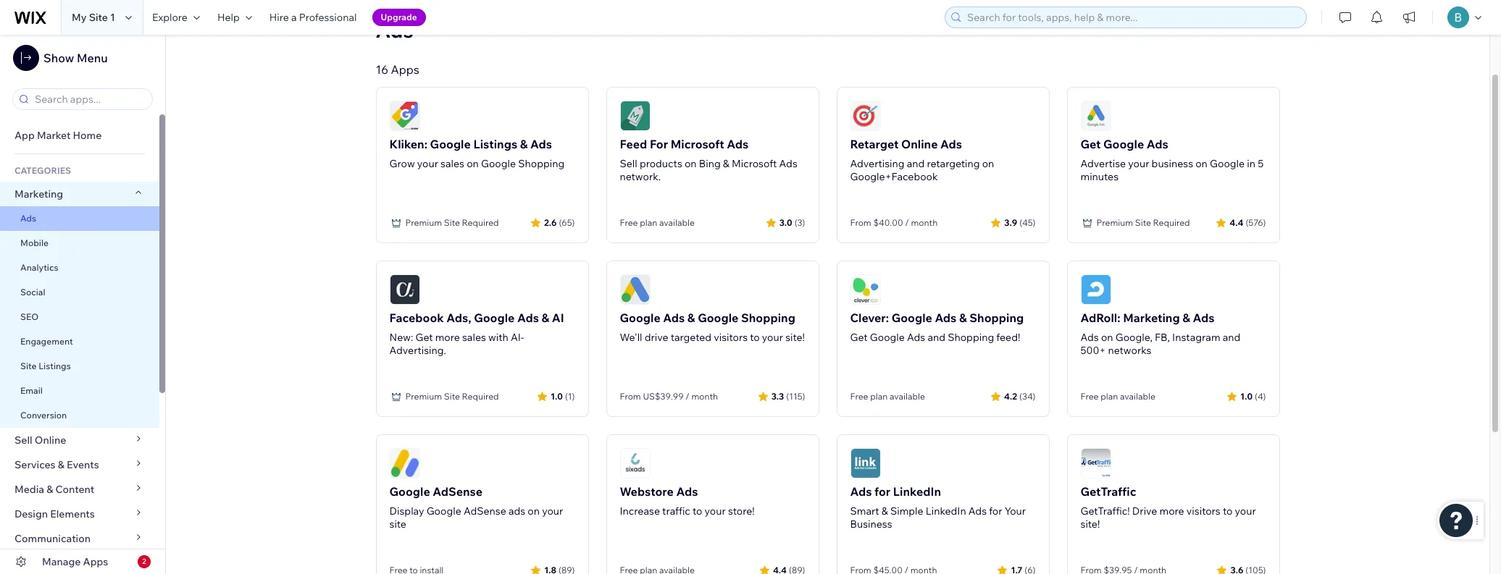 Task type: vqa. For each thing, say whether or not it's contained in the screenshot.
the rightmost the 1779
no



Task type: locate. For each thing, give the bounding box(es) containing it.
on down adroll:
[[1101, 331, 1113, 344]]

get inside get google ads advertise your business on google in 5 minutes
[[1081, 137, 1101, 151]]

online up "retargeting"
[[901, 137, 938, 151]]

sell online link
[[0, 428, 159, 453]]

1.0 left (4)
[[1241, 391, 1253, 402]]

free right the (115)
[[850, 391, 868, 402]]

premium down "advertising."
[[405, 391, 442, 402]]

menu
[[77, 51, 108, 65]]

0 vertical spatial sales
[[441, 157, 464, 170]]

month right us$39.99
[[692, 391, 718, 402]]

0 horizontal spatial 1.0
[[551, 391, 563, 402]]

1 horizontal spatial free plan available
[[850, 391, 925, 402]]

site for get google ads
[[1135, 217, 1151, 228]]

/ for google
[[686, 391, 690, 402]]

1
[[110, 11, 115, 24]]

1 vertical spatial site!
[[1081, 518, 1100, 531]]

adsense
[[433, 485, 483, 499], [464, 505, 506, 518]]

get
[[1081, 137, 1101, 151], [416, 331, 433, 344], [850, 331, 868, 344]]

1 vertical spatial month
[[692, 391, 718, 402]]

online inside sidebar element
[[35, 434, 66, 447]]

1 horizontal spatial from
[[850, 217, 871, 228]]

visitors inside "gettraffic gettraffic! drive more visitors to your site!"
[[1187, 505, 1221, 518]]

sales right grow
[[441, 157, 464, 170]]

0 vertical spatial /
[[905, 217, 909, 228]]

1 horizontal spatial sell
[[620, 157, 637, 170]]

new:
[[389, 331, 413, 344]]

plan for adroll:
[[1101, 391, 1118, 402]]

marketing up the fb,
[[1123, 311, 1180, 325]]

drive
[[645, 331, 668, 344]]

1 horizontal spatial month
[[911, 217, 938, 228]]

sales left with
[[462, 331, 486, 344]]

premium down grow
[[405, 217, 442, 228]]

premium for get
[[1097, 217, 1133, 228]]

listings inside sidebar element
[[39, 361, 71, 372]]

premium
[[405, 217, 442, 228], [1097, 217, 1133, 228], [405, 391, 442, 402]]

1 1.0 from the left
[[551, 391, 563, 402]]

on inside retarget online ads advertising and retargeting on google+facebook
[[982, 157, 994, 170]]

2 horizontal spatial free
[[1081, 391, 1099, 402]]

3.3
[[771, 391, 784, 402]]

1.0 left (1) in the left of the page
[[551, 391, 563, 402]]

online
[[901, 137, 938, 151], [35, 434, 66, 447]]

engagement link
[[0, 330, 159, 354]]

email link
[[0, 379, 159, 404]]

1 horizontal spatial listings
[[473, 137, 517, 151]]

plan
[[640, 217, 657, 228], [870, 391, 888, 402], [1101, 391, 1118, 402]]

0 vertical spatial more
[[435, 331, 460, 344]]

adroll: marketing & ads logo image
[[1081, 275, 1111, 305]]

facebook
[[389, 311, 444, 325]]

more down ads,
[[435, 331, 460, 344]]

visitors right drive
[[1187, 505, 1221, 518]]

1 vertical spatial adsense
[[464, 505, 506, 518]]

elements
[[50, 508, 95, 521]]

0 horizontal spatial month
[[692, 391, 718, 402]]

1 horizontal spatial and
[[928, 331, 946, 344]]

month right $40.00
[[911, 217, 938, 228]]

0 vertical spatial listings
[[473, 137, 517, 151]]

0 horizontal spatial site!
[[786, 331, 805, 344]]

social
[[20, 287, 45, 298]]

from left $40.00
[[850, 217, 871, 228]]

(45)
[[1020, 217, 1036, 228]]

3.0 (3)
[[779, 217, 805, 228]]

0 horizontal spatial online
[[35, 434, 66, 447]]

1 vertical spatial /
[[686, 391, 690, 402]]

your inside "gettraffic gettraffic! drive more visitors to your site!"
[[1235, 505, 1256, 518]]

2 horizontal spatial and
[[1223, 331, 1241, 344]]

2 horizontal spatial available
[[1120, 391, 1156, 402]]

on inside get google ads advertise your business on google in 5 minutes
[[1196, 157, 1208, 170]]

0 horizontal spatial get
[[416, 331, 433, 344]]

1 horizontal spatial to
[[750, 331, 760, 344]]

adroll: marketing & ads ads on google, fb, instagram and 500+ networks
[[1081, 311, 1241, 357]]

month
[[911, 217, 938, 228], [692, 391, 718, 402]]

0 vertical spatial online
[[901, 137, 938, 151]]

0 horizontal spatial from
[[620, 391, 641, 402]]

&
[[520, 137, 528, 151], [723, 157, 730, 170], [542, 311, 549, 325], [687, 311, 695, 325], [959, 311, 967, 325], [1183, 311, 1191, 325], [58, 459, 64, 472], [46, 483, 53, 496], [882, 505, 888, 518]]

2 horizontal spatial to
[[1223, 505, 1233, 518]]

1 horizontal spatial 1.0
[[1241, 391, 1253, 402]]

16
[[376, 62, 388, 77]]

on inside adroll: marketing & ads ads on google, fb, instagram and 500+ networks
[[1101, 331, 1113, 344]]

0 vertical spatial apps
[[391, 62, 419, 77]]

shopping inside kliken: google listings & ads grow your sales on google shopping
[[518, 157, 565, 170]]

& inside 'clever: google ads & shopping get google ads and shopping feed!'
[[959, 311, 967, 325]]

0 horizontal spatial available
[[659, 217, 695, 228]]

1 horizontal spatial visitors
[[1187, 505, 1221, 518]]

get google ads advertise your business on google in 5 minutes
[[1081, 137, 1264, 183]]

0 horizontal spatial visitors
[[714, 331, 748, 344]]

and
[[907, 157, 925, 170], [928, 331, 946, 344], [1223, 331, 1241, 344]]

required down with
[[462, 391, 499, 402]]

for
[[875, 485, 891, 499], [989, 505, 1002, 518]]

linkedin up the "simple" on the right of the page
[[893, 485, 941, 499]]

0 horizontal spatial free plan available
[[620, 217, 695, 228]]

premium down minutes
[[1097, 217, 1133, 228]]

0 horizontal spatial more
[[435, 331, 460, 344]]

from $40.00 / month
[[850, 217, 938, 228]]

sales inside facebook ads, google ads & ai new: get more sales with ai- advertising.
[[462, 331, 486, 344]]

2 horizontal spatial plan
[[1101, 391, 1118, 402]]

0 horizontal spatial plan
[[640, 217, 657, 228]]

retargeting
[[927, 157, 980, 170]]

plan down 500+
[[1101, 391, 1118, 402]]

1 horizontal spatial plan
[[870, 391, 888, 402]]

services & events link
[[0, 453, 159, 477]]

1 horizontal spatial get
[[850, 331, 868, 344]]

ads inside get google ads advertise your business on google in 5 minutes
[[1147, 137, 1169, 151]]

free for clever: google ads & shopping
[[850, 391, 868, 402]]

0 vertical spatial microsoft
[[671, 137, 724, 151]]

and right instagram
[[1223, 331, 1241, 344]]

site
[[89, 11, 108, 24], [444, 217, 460, 228], [1135, 217, 1151, 228], [20, 361, 37, 372], [444, 391, 460, 402]]

your
[[1005, 505, 1026, 518]]

month for advertising
[[911, 217, 938, 228]]

visitors right the targeted
[[714, 331, 748, 344]]

facebook ads, google ads & ai logo image
[[389, 275, 420, 305]]

4.4 (576)
[[1230, 217, 1266, 228]]

retarget online ads logo image
[[850, 101, 881, 131]]

webstore
[[620, 485, 674, 499]]

site! down gettraffic
[[1081, 518, 1100, 531]]

/ right us$39.99
[[686, 391, 690, 402]]

drive
[[1132, 505, 1157, 518]]

and left feed! on the right bottom of page
[[928, 331, 946, 344]]

listings inside kliken: google listings & ads grow your sales on google shopping
[[473, 137, 517, 151]]

sell inside the feed for microsoft ads sell products on bing & microsoft ads network.
[[620, 157, 637, 170]]

microsoft right bing
[[732, 157, 777, 170]]

0 horizontal spatial /
[[686, 391, 690, 402]]

$40.00
[[873, 217, 903, 228]]

advertise
[[1081, 157, 1126, 170]]

on for get google ads
[[1196, 157, 1208, 170]]

facebook ads, google ads & ai new: get more sales with ai- advertising.
[[389, 311, 564, 357]]

1 horizontal spatial /
[[905, 217, 909, 228]]

2 horizontal spatial get
[[1081, 137, 1101, 151]]

ads
[[376, 17, 414, 43], [530, 137, 552, 151], [727, 137, 749, 151], [941, 137, 962, 151], [1147, 137, 1169, 151], [779, 157, 798, 170], [20, 213, 36, 224], [517, 311, 539, 325], [663, 311, 685, 325], [935, 311, 957, 325], [1193, 311, 1215, 325], [907, 331, 925, 344], [1081, 331, 1099, 344], [676, 485, 698, 499], [850, 485, 872, 499], [969, 505, 987, 518]]

& inside ads for linkedin smart & simple linkedin ads for your business
[[882, 505, 888, 518]]

required down business
[[1153, 217, 1190, 228]]

marketing down categories
[[14, 188, 63, 201]]

1 horizontal spatial available
[[890, 391, 925, 402]]

0 horizontal spatial sell
[[14, 434, 32, 447]]

conversion
[[20, 410, 67, 421]]

shopping inside google ads & google shopping we'll drive targeted visitors to your site!
[[741, 311, 795, 325]]

more inside "gettraffic gettraffic! drive more visitors to your site!"
[[1160, 505, 1184, 518]]

for left your
[[989, 505, 1002, 518]]

1 vertical spatial visitors
[[1187, 505, 1221, 518]]

from left us$39.99
[[620, 391, 641, 402]]

display
[[389, 505, 424, 518]]

for up 'smart'
[[875, 485, 891, 499]]

apps right 16
[[391, 62, 419, 77]]

sell down feed
[[620, 157, 637, 170]]

ads inside retarget online ads advertising and retargeting on google+facebook
[[941, 137, 962, 151]]

1 vertical spatial more
[[1160, 505, 1184, 518]]

plan for clever:
[[870, 391, 888, 402]]

0 vertical spatial sell
[[620, 157, 637, 170]]

to inside "gettraffic gettraffic! drive more visitors to your site!"
[[1223, 505, 1233, 518]]

1 vertical spatial from
[[620, 391, 641, 402]]

1 vertical spatial microsoft
[[732, 157, 777, 170]]

online up services & events
[[35, 434, 66, 447]]

help
[[217, 11, 240, 24]]

microsoft up bing
[[671, 137, 724, 151]]

0 vertical spatial month
[[911, 217, 938, 228]]

0 horizontal spatial apps
[[83, 556, 108, 569]]

more
[[435, 331, 460, 344], [1160, 505, 1184, 518]]

categories
[[14, 165, 71, 176]]

gettraffic
[[1081, 485, 1136, 499]]

sell up services
[[14, 434, 32, 447]]

visitors
[[714, 331, 748, 344], [1187, 505, 1221, 518]]

& inside facebook ads, google ads & ai new: get more sales with ai- advertising.
[[542, 311, 549, 325]]

your inside kliken: google listings & ads grow your sales on google shopping
[[417, 157, 438, 170]]

get up 'advertise'
[[1081, 137, 1101, 151]]

plan up ads for linkedin logo
[[870, 391, 888, 402]]

sell
[[620, 157, 637, 170], [14, 434, 32, 447]]

1 vertical spatial online
[[35, 434, 66, 447]]

site! up the (115)
[[786, 331, 805, 344]]

1 horizontal spatial online
[[901, 137, 938, 151]]

500+
[[1081, 344, 1106, 357]]

get down clever:
[[850, 331, 868, 344]]

on right ads
[[528, 505, 540, 518]]

1 vertical spatial marketing
[[1123, 311, 1180, 325]]

google adsense display google adsense ads on your site
[[389, 485, 563, 531]]

2 horizontal spatial free plan available
[[1081, 391, 1156, 402]]

from for google ads & google shopping
[[620, 391, 641, 402]]

retarget
[[850, 137, 899, 151]]

0 horizontal spatial to
[[693, 505, 702, 518]]

1 horizontal spatial more
[[1160, 505, 1184, 518]]

on inside the feed for microsoft ads sell products on bing & microsoft ads network.
[[685, 157, 697, 170]]

online for retarget
[[901, 137, 938, 151]]

feed for microsoft ads logo image
[[620, 101, 650, 131]]

month for google
[[692, 391, 718, 402]]

free plan available down 'network.'
[[620, 217, 695, 228]]

linkedin right the "simple" on the right of the page
[[926, 505, 966, 518]]

communication link
[[0, 527, 159, 551]]

explore
[[152, 11, 188, 24]]

/ for advertising
[[905, 217, 909, 228]]

plan down 'network.'
[[640, 217, 657, 228]]

ads,
[[447, 311, 471, 325]]

to inside webstore ads increase traffic to your store!
[[693, 505, 702, 518]]

1 horizontal spatial marketing
[[1123, 311, 1180, 325]]

0 vertical spatial marketing
[[14, 188, 63, 201]]

required down kliken: google listings & ads grow your sales on google shopping
[[462, 217, 499, 228]]

1 vertical spatial apps
[[83, 556, 108, 569]]

free for adroll: marketing & ads
[[1081, 391, 1099, 402]]

1 horizontal spatial for
[[989, 505, 1002, 518]]

(65)
[[559, 217, 575, 228]]

/
[[905, 217, 909, 228], [686, 391, 690, 402]]

on inside the 'google adsense display google adsense ads on your site'
[[528, 505, 540, 518]]

apps for manage apps
[[83, 556, 108, 569]]

1 vertical spatial sales
[[462, 331, 486, 344]]

apps inside sidebar element
[[83, 556, 108, 569]]

on left bing
[[685, 157, 697, 170]]

with
[[488, 331, 509, 344]]

on for google adsense
[[528, 505, 540, 518]]

services & events
[[14, 459, 99, 472]]

on right "retargeting"
[[982, 157, 994, 170]]

premium site required
[[405, 217, 499, 228], [1097, 217, 1190, 228], [405, 391, 499, 402]]

0 horizontal spatial listings
[[39, 361, 71, 372]]

free plan available down networks
[[1081, 391, 1156, 402]]

free
[[620, 217, 638, 228], [850, 391, 868, 402], [1081, 391, 1099, 402]]

more right drive
[[1160, 505, 1184, 518]]

1 vertical spatial for
[[989, 505, 1002, 518]]

get inside 'clever: google ads & shopping get google ads and shopping feed!'
[[850, 331, 868, 344]]

0 horizontal spatial and
[[907, 157, 925, 170]]

(115)
[[786, 391, 805, 402]]

site!
[[786, 331, 805, 344], [1081, 518, 1100, 531]]

feed for microsoft ads sell products on bing & microsoft ads network.
[[620, 137, 798, 183]]

free plan available for for
[[620, 217, 695, 228]]

bing
[[699, 157, 721, 170]]

3.3 (115)
[[771, 391, 805, 402]]

1 horizontal spatial free
[[850, 391, 868, 402]]

0 vertical spatial visitors
[[714, 331, 748, 344]]

online inside retarget online ads advertising and retargeting on google+facebook
[[901, 137, 938, 151]]

google
[[430, 137, 471, 151], [1104, 137, 1144, 151], [481, 157, 516, 170], [1210, 157, 1245, 170], [474, 311, 515, 325], [620, 311, 661, 325], [698, 311, 739, 325], [892, 311, 932, 325], [870, 331, 905, 344], [389, 485, 430, 499], [427, 505, 461, 518]]

and left "retargeting"
[[907, 157, 925, 170]]

site listings link
[[0, 354, 159, 379]]

get down facebook
[[416, 331, 433, 344]]

your inside google ads & google shopping we'll drive targeted visitors to your site!
[[762, 331, 783, 344]]

google+facebook
[[850, 170, 938, 183]]

on right business
[[1196, 157, 1208, 170]]

1 horizontal spatial site!
[[1081, 518, 1100, 531]]

0 horizontal spatial for
[[875, 485, 891, 499]]

mobile
[[20, 238, 49, 249]]

/ right $40.00
[[905, 217, 909, 228]]

free down 500+
[[1081, 391, 1099, 402]]

2 1.0 from the left
[[1241, 391, 1253, 402]]

more inside facebook ads, google ads & ai new: get more sales with ai- advertising.
[[435, 331, 460, 344]]

apps down communication link
[[83, 556, 108, 569]]

traffic
[[662, 505, 690, 518]]

and inside retarget online ads advertising and retargeting on google+facebook
[[907, 157, 925, 170]]

kliken:
[[389, 137, 428, 151]]

your
[[417, 157, 438, 170], [1128, 157, 1150, 170], [762, 331, 783, 344], [542, 505, 563, 518], [705, 505, 726, 518], [1235, 505, 1256, 518]]

ai
[[552, 311, 564, 325]]

1 horizontal spatial microsoft
[[732, 157, 777, 170]]

targeted
[[671, 331, 712, 344]]

1 horizontal spatial apps
[[391, 62, 419, 77]]

1 vertical spatial sell
[[14, 434, 32, 447]]

0 vertical spatial site!
[[786, 331, 805, 344]]

free plan available up ads for linkedin logo
[[850, 391, 925, 402]]

apps
[[391, 62, 419, 77], [83, 556, 108, 569]]

upgrade button
[[372, 9, 426, 26]]

required for listings
[[462, 217, 499, 228]]

app
[[14, 129, 35, 142]]

0 horizontal spatial microsoft
[[671, 137, 724, 151]]

ads inside google ads & google shopping we'll drive targeted visitors to your site!
[[663, 311, 685, 325]]

1 vertical spatial listings
[[39, 361, 71, 372]]

(1)
[[565, 391, 575, 402]]

0 horizontal spatial marketing
[[14, 188, 63, 201]]

free down 'network.'
[[620, 217, 638, 228]]

on right grow
[[467, 157, 479, 170]]

0 vertical spatial from
[[850, 217, 871, 228]]

available for for
[[659, 217, 695, 228]]

Search apps... field
[[30, 89, 148, 109]]

0 horizontal spatial free
[[620, 217, 638, 228]]

on for retarget online ads
[[982, 157, 994, 170]]

& inside the feed for microsoft ads sell products on bing & microsoft ads network.
[[723, 157, 730, 170]]



Task type: describe. For each thing, give the bounding box(es) containing it.
site listings
[[20, 361, 71, 372]]

my
[[72, 11, 87, 24]]

2
[[142, 557, 146, 567]]

manage
[[42, 556, 81, 569]]

apps for 16 apps
[[391, 62, 419, 77]]

0 vertical spatial linkedin
[[893, 485, 941, 499]]

ads for linkedin smart & simple linkedin ads for your business
[[850, 485, 1026, 531]]

advertising
[[850, 157, 905, 170]]

& inside adroll: marketing & ads ads on google, fb, instagram and 500+ networks
[[1183, 311, 1191, 325]]

3.9
[[1004, 217, 1017, 228]]

professional
[[299, 11, 357, 24]]

premium site required for listings
[[405, 217, 499, 228]]

1.0 for facebook ads, google ads & ai
[[551, 391, 563, 402]]

premium for facebook
[[405, 391, 442, 402]]

ai-
[[511, 331, 524, 344]]

app market home
[[14, 129, 102, 142]]

ads inside kliken: google listings & ads grow your sales on google shopping
[[530, 137, 552, 151]]

adroll:
[[1081, 311, 1121, 325]]

content
[[55, 483, 94, 496]]

site! inside google ads & google shopping we'll drive targeted visitors to your site!
[[786, 331, 805, 344]]

4.2
[[1004, 391, 1017, 402]]

mobile link
[[0, 231, 159, 256]]

increase
[[620, 505, 660, 518]]

free for feed for microsoft ads
[[620, 217, 638, 228]]

ads for linkedin logo image
[[850, 449, 881, 479]]

webstore ads increase traffic to your store!
[[620, 485, 755, 518]]

advertising.
[[389, 344, 446, 357]]

premium site required for ads
[[1097, 217, 1190, 228]]

& inside google ads & google shopping we'll drive targeted visitors to your site!
[[687, 311, 695, 325]]

site inside sidebar element
[[20, 361, 37, 372]]

gettraffic logo image
[[1081, 449, 1111, 479]]

3.0
[[779, 217, 792, 228]]

google ads & google shopping logo image
[[620, 275, 650, 305]]

2.6 (65)
[[544, 217, 575, 228]]

your inside get google ads advertise your business on google in 5 minutes
[[1128, 157, 1150, 170]]

(4)
[[1255, 391, 1266, 402]]

site for facebook ads, google ads & ai
[[444, 391, 460, 402]]

show
[[43, 51, 74, 65]]

required for google
[[462, 391, 499, 402]]

engagement
[[20, 336, 73, 347]]

seo
[[20, 312, 39, 322]]

on inside kliken: google listings & ads grow your sales on google shopping
[[467, 157, 479, 170]]

marketing inside adroll: marketing & ads ads on google, fb, instagram and 500+ networks
[[1123, 311, 1180, 325]]

premium site required for google
[[405, 391, 499, 402]]

we'll
[[620, 331, 642, 344]]

smart
[[850, 505, 879, 518]]

upgrade
[[381, 12, 417, 22]]

ads inside sidebar element
[[20, 213, 36, 224]]

your inside webstore ads increase traffic to your store!
[[705, 505, 726, 518]]

fb,
[[1155, 331, 1170, 344]]

hire a professional
[[269, 11, 357, 24]]

and inside adroll: marketing & ads ads on google, fb, instagram and 500+ networks
[[1223, 331, 1241, 344]]

(576)
[[1246, 217, 1266, 228]]

16 apps
[[376, 62, 419, 77]]

grow
[[389, 157, 415, 170]]

conversion link
[[0, 404, 159, 428]]

available for marketing
[[1120, 391, 1156, 402]]

site for kliken: google listings & ads
[[444, 217, 460, 228]]

from for retarget online ads
[[850, 217, 871, 228]]

available for google
[[890, 391, 925, 402]]

free plan available for google
[[850, 391, 925, 402]]

ads link
[[0, 207, 159, 231]]

communication
[[14, 533, 93, 546]]

help button
[[209, 0, 261, 35]]

manage apps
[[42, 556, 108, 569]]

& inside kliken: google listings & ads grow your sales on google shopping
[[520, 137, 528, 151]]

events
[[67, 459, 99, 472]]

1.0 for adroll: marketing & ads
[[1241, 391, 1253, 402]]

marketing inside marketing 'link'
[[14, 188, 63, 201]]

get inside facebook ads, google ads & ai new: get more sales with ai- advertising.
[[416, 331, 433, 344]]

on for feed for microsoft ads
[[685, 157, 697, 170]]

google inside facebook ads, google ads & ai new: get more sales with ai- advertising.
[[474, 311, 515, 325]]

feed
[[620, 137, 647, 151]]

media
[[14, 483, 44, 496]]

get google ads logo image
[[1081, 101, 1111, 131]]

sell inside sell online link
[[14, 434, 32, 447]]

to inside google ads & google shopping we'll drive targeted visitors to your site!
[[750, 331, 760, 344]]

design
[[14, 508, 48, 521]]

simple
[[890, 505, 924, 518]]

clever: google ads & shopping get google ads and shopping feed!
[[850, 311, 1024, 344]]

site! inside "gettraffic gettraffic! drive more visitors to your site!"
[[1081, 518, 1100, 531]]

plan for feed
[[640, 217, 657, 228]]

my site 1
[[72, 11, 115, 24]]

and inside 'clever: google ads & shopping get google ads and shopping feed!'
[[928, 331, 946, 344]]

media & content
[[14, 483, 94, 496]]

ads inside webstore ads increase traffic to your store!
[[676, 485, 698, 499]]

in
[[1247, 157, 1256, 170]]

(34)
[[1020, 391, 1036, 402]]

business
[[850, 518, 892, 531]]

show menu button
[[13, 45, 108, 71]]

5
[[1258, 157, 1264, 170]]

1 vertical spatial linkedin
[[926, 505, 966, 518]]

google ads & google shopping we'll drive targeted visitors to your site!
[[620, 311, 805, 344]]

free plan available for marketing
[[1081, 391, 1156, 402]]

a
[[291, 11, 297, 24]]

kliken: google listings & ads logo image
[[389, 101, 420, 131]]

online for sell
[[35, 434, 66, 447]]

sales inside kliken: google listings & ads grow your sales on google shopping
[[441, 157, 464, 170]]

ads
[[509, 505, 525, 518]]

sidebar element
[[0, 35, 166, 575]]

0 vertical spatial adsense
[[433, 485, 483, 499]]

gettraffic gettraffic! drive more visitors to your site!
[[1081, 485, 1256, 531]]

products
[[640, 157, 682, 170]]

site
[[389, 518, 406, 531]]

Search for tools, apps, help & more... field
[[963, 7, 1302, 28]]

premium for kliken:
[[405, 217, 442, 228]]

us$39.99
[[643, 391, 684, 402]]

ads inside facebook ads, google ads & ai new: get more sales with ai- advertising.
[[517, 311, 539, 325]]

clever:
[[850, 311, 889, 325]]

visitors inside google ads & google shopping we'll drive targeted visitors to your site!
[[714, 331, 748, 344]]

webstore ads logo image
[[620, 449, 650, 479]]

services
[[14, 459, 55, 472]]

hire a professional link
[[261, 0, 366, 35]]

1.0 (1)
[[551, 391, 575, 402]]

your inside the 'google adsense display google adsense ads on your site'
[[542, 505, 563, 518]]

home
[[73, 129, 102, 142]]

google adsense logo image
[[389, 449, 420, 479]]

email
[[20, 385, 43, 396]]

4.2 (34)
[[1004, 391, 1036, 402]]

hire
[[269, 11, 289, 24]]

network.
[[620, 170, 661, 183]]

2.6
[[544, 217, 557, 228]]

required for ads
[[1153, 217, 1190, 228]]

0 vertical spatial for
[[875, 485, 891, 499]]

design elements link
[[0, 502, 159, 527]]

show menu
[[43, 51, 108, 65]]

clever: google ads & shopping logo image
[[850, 275, 881, 305]]

marketing link
[[0, 182, 159, 207]]

seo link
[[0, 305, 159, 330]]

store!
[[728, 505, 755, 518]]

from us$39.99 / month
[[620, 391, 718, 402]]



